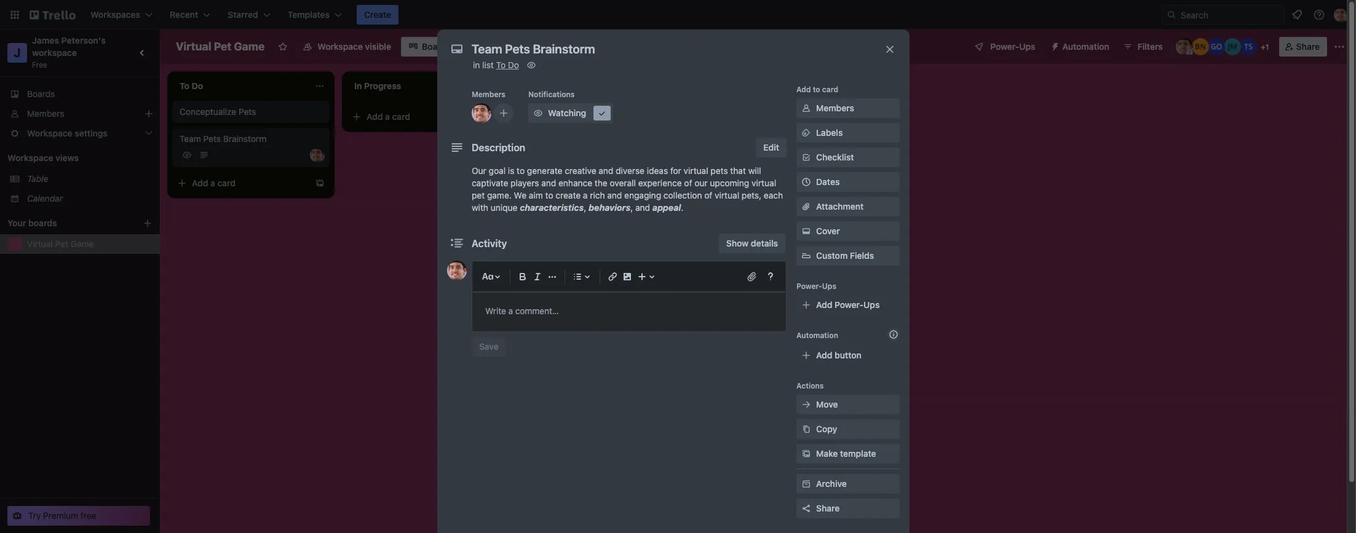 Task type: vqa. For each thing, say whether or not it's contained in the screenshot.
Show details 'link'
yes



Task type: describe. For each thing, give the bounding box(es) containing it.
table
[[27, 174, 48, 184]]

editor toolbar toolbar
[[478, 267, 781, 287]]

workspace for workspace views
[[7, 153, 53, 163]]

automation inside automation button
[[1063, 41, 1110, 52]]

1 vertical spatial of
[[705, 190, 713, 201]]

move link
[[797, 395, 900, 415]]

workspace visible
[[318, 41, 391, 52]]

1
[[1266, 42, 1270, 52]]

to do link
[[496, 60, 519, 70]]

button
[[835, 350, 862, 361]]

show details link
[[719, 234, 786, 253]]

+ 1
[[1261, 42, 1270, 52]]

add board image
[[143, 218, 153, 228]]

free
[[81, 511, 96, 521]]

1 horizontal spatial members
[[472, 90, 506, 99]]

1 vertical spatial to
[[517, 166, 525, 176]]

ben nelson (bennelson96) image
[[1192, 38, 1209, 55]]

in list to do
[[473, 60, 519, 70]]

sm image right do
[[525, 59, 538, 71]]

2 vertical spatial power-
[[835, 300, 864, 310]]

the
[[595, 178, 608, 188]]

show
[[727, 238, 749, 249]]

0 horizontal spatial power-
[[797, 282, 822, 291]]

italic ⌘i image
[[530, 269, 545, 284]]

sm image for move
[[800, 399, 813, 411]]

power-ups button
[[966, 37, 1043, 57]]

generate
[[527, 166, 563, 176]]

0 horizontal spatial virtual
[[684, 166, 709, 176]]

enhance
[[559, 178, 593, 188]]

0 horizontal spatial add a card button
[[172, 174, 310, 193]]

show details
[[727, 238, 778, 249]]

team
[[180, 134, 201, 144]]

workspace for workspace visible
[[318, 41, 363, 52]]

search image
[[1167, 10, 1177, 20]]

we
[[514, 190, 527, 201]]

creative
[[565, 166, 597, 176]]

power- inside button
[[991, 41, 1020, 52]]

sm image for archive
[[800, 478, 813, 490]]

conceptualize pets
[[180, 106, 256, 117]]

j link
[[7, 43, 27, 63]]

in
[[473, 60, 480, 70]]

archive
[[816, 479, 847, 489]]

diverse
[[616, 166, 645, 176]]

game.
[[487, 190, 512, 201]]

pets,
[[742, 190, 762, 201]]

card for add a card button to the left
[[218, 178, 236, 188]]

1 horizontal spatial add a card button
[[347, 107, 485, 127]]

list
[[482, 60, 494, 70]]

create
[[556, 190, 581, 201]]

conceptualize
[[180, 106, 236, 117]]

0 horizontal spatial members
[[27, 108, 64, 119]]

sm image for copy
[[800, 423, 813, 436]]

players
[[511, 178, 539, 188]]

copy
[[816, 424, 838, 434]]

attach and insert link image
[[746, 271, 759, 283]]

and down generate
[[542, 178, 556, 188]]

brainstorm
[[223, 134, 267, 144]]

conceptualize pets link
[[180, 106, 322, 118]]

board
[[422, 41, 446, 52]]

0 vertical spatial to
[[813, 85, 821, 94]]

create
[[364, 9, 391, 20]]

sm image for members
[[800, 102, 813, 114]]

characteristics
[[520, 202, 584, 213]]

sm image for automation
[[1046, 37, 1063, 54]]

pet
[[472, 190, 485, 201]]

sm image for cover
[[800, 225, 813, 237]]

show menu image
[[1334, 41, 1346, 53]]

with
[[472, 202, 489, 213]]

move
[[816, 399, 838, 410]]

add to card
[[797, 85, 839, 94]]

behaviors
[[589, 202, 631, 213]]

add members to card image
[[499, 107, 509, 119]]

labels link
[[797, 123, 900, 143]]

cover link
[[797, 221, 900, 241]]

2 horizontal spatial add a card button
[[522, 107, 660, 127]]

sm image inside watching button
[[596, 107, 608, 119]]

game inside board name text field
[[234, 40, 265, 53]]

james peterson's workspace free
[[32, 35, 108, 70]]

.
[[681, 202, 684, 213]]

experience
[[638, 178, 682, 188]]

Board name text field
[[170, 37, 271, 57]]

goal
[[489, 166, 506, 176]]

sm image for watching
[[532, 107, 545, 119]]

watching
[[548, 108, 586, 118]]

virtual pet game inside board name text field
[[176, 40, 265, 53]]

virtual pet game link
[[27, 238, 153, 250]]

workspace views
[[7, 153, 79, 163]]

will
[[749, 166, 761, 176]]

workspace
[[32, 47, 77, 58]]

details
[[751, 238, 778, 249]]

make template
[[816, 449, 876, 459]]

filters
[[1138, 41, 1163, 52]]

primary element
[[0, 0, 1357, 30]]

your boards
[[7, 218, 57, 228]]

star or unstar board image
[[278, 42, 288, 52]]

add a card for rightmost add a card button
[[541, 111, 585, 122]]

j
[[14, 46, 21, 60]]

create from template… image for add a card button to the middle
[[490, 112, 500, 122]]

0 horizontal spatial members link
[[0, 104, 160, 124]]

0 horizontal spatial ups
[[822, 282, 837, 291]]

and up the
[[599, 166, 614, 176]]

1 horizontal spatial share button
[[1280, 37, 1328, 57]]

rich
[[590, 190, 605, 201]]

do
[[508, 60, 519, 70]]

workspace visible button
[[296, 37, 399, 57]]

characteristics , behaviors , and appeal .
[[520, 202, 684, 213]]

custom
[[816, 250, 848, 261]]

board link
[[401, 37, 454, 57]]

tara schultz (taraschultz7) image
[[1240, 38, 1257, 55]]

visible
[[365, 41, 391, 52]]

2 , from the left
[[631, 202, 633, 213]]

1 horizontal spatial members link
[[797, 98, 900, 118]]

pet inside board name text field
[[214, 40, 232, 53]]

actions
[[797, 381, 824, 391]]

2 horizontal spatial members
[[816, 103, 855, 113]]

and up behaviors on the top left
[[607, 190, 622, 201]]

free
[[32, 60, 47, 70]]

ideas
[[647, 166, 668, 176]]

a inside the our goal is to generate creative and diverse ideas for virtual pets that will captivate players and enhance the overall experience of our upcoming virtual pet game. we aim to create a rich and engaging collection of virtual pets, each with unique
[[583, 190, 588, 201]]

notifications
[[529, 90, 575, 99]]

virtual inside board name text field
[[176, 40, 211, 53]]

checklist
[[816, 152, 854, 162]]

unique
[[491, 202, 518, 213]]



Task type: locate. For each thing, give the bounding box(es) containing it.
1 horizontal spatial create from template… image
[[490, 112, 500, 122]]

filters button
[[1120, 37, 1167, 57]]

game left star or unstar board icon on the left top of page
[[234, 40, 265, 53]]

1 vertical spatial game
[[71, 239, 94, 249]]

boards link
[[0, 84, 160, 104]]

dates
[[816, 177, 840, 187]]

1 horizontal spatial pets
[[239, 106, 256, 117]]

0 horizontal spatial share button
[[797, 499, 900, 519]]

0 horizontal spatial workspace
[[7, 153, 53, 163]]

1 horizontal spatial workspace
[[318, 41, 363, 52]]

0 horizontal spatial share
[[816, 503, 840, 514]]

2 vertical spatial to
[[546, 190, 553, 201]]

calendar link
[[27, 193, 153, 205]]

virtual down will
[[752, 178, 777, 188]]

ups inside 'power-ups' button
[[1020, 41, 1036, 52]]

to up characteristics
[[546, 190, 553, 201]]

to
[[496, 60, 506, 70]]

boards
[[27, 89, 55, 99]]

sm image down notifications
[[532, 107, 545, 119]]

pets for conceptualize
[[239, 106, 256, 117]]

overall
[[610, 178, 636, 188]]

jeremy miller (jeremymiller198) image
[[1224, 38, 1241, 55]]

of down the our
[[705, 190, 713, 201]]

1 horizontal spatial virtual pet game
[[176, 40, 265, 53]]

1 horizontal spatial to
[[546, 190, 553, 201]]

1 vertical spatial pet
[[55, 239, 68, 249]]

1 horizontal spatial power-
[[835, 300, 864, 310]]

0 horizontal spatial create from template… image
[[315, 178, 325, 188]]

power-ups
[[991, 41, 1036, 52], [797, 282, 837, 291]]

ups inside add power-ups link
[[864, 300, 880, 310]]

peterson's
[[61, 35, 106, 46]]

lists image
[[570, 269, 585, 284]]

sm image left copy
[[800, 423, 813, 436]]

cover
[[816, 226, 840, 236]]

2 horizontal spatial power-
[[991, 41, 1020, 52]]

team pets brainstorm link
[[180, 133, 322, 145]]

1 horizontal spatial of
[[705, 190, 713, 201]]

labels
[[816, 127, 843, 138]]

share left show menu 'icon'
[[1297, 41, 1320, 52]]

edit
[[764, 142, 780, 153]]

template
[[840, 449, 876, 459]]

a
[[385, 111, 390, 122], [560, 111, 565, 122], [210, 178, 215, 188], [583, 190, 588, 201]]

card for add a card button to the middle
[[392, 111, 410, 122]]

virtual inside 'link'
[[27, 239, 53, 249]]

pet
[[214, 40, 232, 53], [55, 239, 68, 249]]

sm image for checklist
[[800, 151, 813, 164]]

0 horizontal spatial to
[[517, 166, 525, 176]]

automation left filters button
[[1063, 41, 1110, 52]]

1 horizontal spatial automation
[[1063, 41, 1110, 52]]

pets
[[711, 166, 728, 176]]

sm image down add to card
[[800, 102, 813, 114]]

custom fields button
[[797, 250, 900, 262]]

0 horizontal spatial add a card
[[192, 178, 236, 188]]

2 horizontal spatial to
[[813, 85, 821, 94]]

game down your boards with 1 items element
[[71, 239, 94, 249]]

0 horizontal spatial virtual
[[27, 239, 53, 249]]

sm image inside make template link
[[800, 448, 813, 460]]

1 vertical spatial share
[[816, 503, 840, 514]]

make
[[816, 449, 838, 459]]

open information menu image
[[1314, 9, 1326, 21]]

2 vertical spatial ups
[[864, 300, 880, 310]]

members link up labels link
[[797, 98, 900, 118]]

fields
[[850, 250, 874, 261]]

sm image inside checklist "link"
[[800, 151, 813, 164]]

add a card button
[[347, 107, 485, 127], [522, 107, 660, 127], [172, 174, 310, 193]]

members link down boards
[[0, 104, 160, 124]]

to up labels
[[813, 85, 821, 94]]

table link
[[27, 173, 153, 185]]

our
[[695, 178, 708, 188]]

custom fields
[[816, 250, 874, 261]]

pet inside virtual pet game 'link'
[[55, 239, 68, 249]]

0 vertical spatial automation
[[1063, 41, 1110, 52]]

share for the rightmost share button
[[1297, 41, 1320, 52]]

a for add a card button to the middle
[[385, 111, 390, 122]]

james
[[32, 35, 59, 46]]

0 horizontal spatial game
[[71, 239, 94, 249]]

ups down fields
[[864, 300, 880, 310]]

sm image for make template
[[800, 448, 813, 460]]

your
[[7, 218, 26, 228]]

add
[[797, 85, 811, 94], [367, 111, 383, 122], [541, 111, 558, 122], [192, 178, 208, 188], [816, 300, 833, 310], [816, 350, 833, 361]]

sm image down actions at right
[[800, 399, 813, 411]]

collection
[[664, 190, 702, 201]]

sm image
[[525, 59, 538, 71], [800, 102, 813, 114], [532, 107, 545, 119], [800, 399, 813, 411], [800, 423, 813, 436], [800, 478, 813, 490]]

try premium free button
[[7, 506, 150, 526]]

add a card
[[367, 111, 410, 122], [541, 111, 585, 122], [192, 178, 236, 188]]

sm image for labels
[[800, 127, 813, 139]]

a for add a card button to the left
[[210, 178, 215, 188]]

0 horizontal spatial ,
[[584, 202, 587, 213]]

1 vertical spatial automation
[[797, 331, 839, 340]]

pet left star or unstar board icon on the left top of page
[[214, 40, 232, 53]]

card for rightmost add a card button
[[567, 111, 585, 122]]

1 horizontal spatial virtual
[[176, 40, 211, 53]]

workspace left visible
[[318, 41, 363, 52]]

card
[[823, 85, 839, 94], [392, 111, 410, 122], [567, 111, 585, 122], [218, 178, 236, 188]]

sm image right 'power-ups' button
[[1046, 37, 1063, 54]]

more formatting image
[[545, 269, 560, 284]]

1 vertical spatial share button
[[797, 499, 900, 519]]

0 horizontal spatial pets
[[203, 134, 221, 144]]

0 horizontal spatial of
[[684, 178, 692, 188]]

ups left automation button
[[1020, 41, 1036, 52]]

sm image inside cover link
[[800, 225, 813, 237]]

ups up add power-ups
[[822, 282, 837, 291]]

0 vertical spatial ups
[[1020, 41, 1036, 52]]

virtual
[[684, 166, 709, 176], [752, 178, 777, 188], [715, 190, 740, 201]]

1 vertical spatial virtual pet game
[[27, 239, 94, 249]]

0 vertical spatial virtual pet game
[[176, 40, 265, 53]]

to right is
[[517, 166, 525, 176]]

1 vertical spatial ups
[[822, 282, 837, 291]]

0 horizontal spatial power-ups
[[797, 282, 837, 291]]

0 vertical spatial pets
[[239, 106, 256, 117]]

create from template… image for add a card button to the left
[[315, 178, 325, 188]]

pets for team
[[203, 134, 221, 144]]

aim
[[529, 190, 543, 201]]

create button
[[357, 5, 399, 25]]

watching button
[[529, 103, 613, 123]]

engaging
[[625, 190, 661, 201]]

captivate
[[472, 178, 508, 188]]

0 vertical spatial pet
[[214, 40, 232, 53]]

sm image left the archive
[[800, 478, 813, 490]]

0 vertical spatial create from template… image
[[490, 112, 500, 122]]

pets up brainstorm
[[239, 106, 256, 117]]

and down engaging
[[636, 202, 650, 213]]

sm image left the cover
[[800, 225, 813, 237]]

Main content area, start typing to enter text. text field
[[485, 304, 773, 319]]

add power-ups
[[816, 300, 880, 310]]

0 vertical spatial of
[[684, 178, 692, 188]]

0 horizontal spatial pet
[[55, 239, 68, 249]]

power-ups inside button
[[991, 41, 1036, 52]]

customize views image
[[460, 41, 472, 53]]

create from template… image
[[490, 112, 500, 122], [315, 178, 325, 188]]

1 vertical spatial create from template… image
[[315, 178, 325, 188]]

1 vertical spatial workspace
[[7, 153, 53, 163]]

checklist link
[[797, 148, 900, 167]]

virtual pet game
[[176, 40, 265, 53], [27, 239, 94, 249]]

0 notifications image
[[1290, 7, 1305, 22]]

link image
[[605, 269, 620, 284]]

views
[[55, 153, 79, 163]]

attachment
[[816, 201, 864, 212]]

0 vertical spatial share button
[[1280, 37, 1328, 57]]

1 vertical spatial virtual
[[752, 178, 777, 188]]

workspace
[[318, 41, 363, 52], [7, 153, 53, 163]]

share down the archive
[[816, 503, 840, 514]]

virtual pet game inside 'link'
[[27, 239, 94, 249]]

of left the our
[[684, 178, 692, 188]]

0 vertical spatial power-
[[991, 41, 1020, 52]]

sm image right the watching
[[596, 107, 608, 119]]

0 vertical spatial workspace
[[318, 41, 363, 52]]

sm image left checklist in the right top of the page
[[800, 151, 813, 164]]

0 vertical spatial share
[[1297, 41, 1320, 52]]

add button button
[[797, 346, 900, 365]]

share
[[1297, 41, 1320, 52], [816, 503, 840, 514]]

add a card for add a card button to the middle
[[367, 111, 410, 122]]

0 vertical spatial virtual
[[176, 40, 211, 53]]

automation up add button
[[797, 331, 839, 340]]

open help dialog image
[[764, 269, 778, 284]]

1 horizontal spatial ,
[[631, 202, 633, 213]]

text styles image
[[481, 269, 495, 284]]

game inside 'link'
[[71, 239, 94, 249]]

sm image inside labels link
[[800, 127, 813, 139]]

share for left share button
[[816, 503, 840, 514]]

1 horizontal spatial share
[[1297, 41, 1320, 52]]

1 , from the left
[[584, 202, 587, 213]]

0 vertical spatial virtual
[[684, 166, 709, 176]]

of
[[684, 178, 692, 188], [705, 190, 713, 201]]

1 horizontal spatial power-ups
[[991, 41, 1036, 52]]

each
[[764, 190, 783, 201]]

to
[[813, 85, 821, 94], [517, 166, 525, 176], [546, 190, 553, 201]]

0 vertical spatial game
[[234, 40, 265, 53]]

share button down archive link
[[797, 499, 900, 519]]

, down engaging
[[631, 202, 633, 213]]

1 horizontal spatial ups
[[864, 300, 880, 310]]

0 horizontal spatial automation
[[797, 331, 839, 340]]

1 horizontal spatial add a card
[[367, 111, 410, 122]]

for
[[671, 166, 682, 176]]

calendar
[[27, 193, 63, 204]]

edit button
[[756, 138, 787, 158]]

make template link
[[797, 444, 900, 464]]

1 horizontal spatial virtual
[[715, 190, 740, 201]]

0 horizontal spatial virtual pet game
[[27, 239, 94, 249]]

upcoming
[[710, 178, 750, 188]]

members up labels
[[816, 103, 855, 113]]

is
[[508, 166, 515, 176]]

1 vertical spatial pets
[[203, 134, 221, 144]]

pet down your boards with 1 items element
[[55, 239, 68, 249]]

members
[[472, 90, 506, 99], [816, 103, 855, 113], [27, 108, 64, 119]]

sm image inside move link
[[800, 399, 813, 411]]

members up add members to card image
[[472, 90, 506, 99]]

james peterson (jamespeterson93) image inside 'primary' 'element'
[[1334, 7, 1349, 22]]

image image
[[620, 269, 635, 284]]

, left behaviors on the top left
[[584, 202, 587, 213]]

workspace inside button
[[318, 41, 363, 52]]

sm image
[[1046, 37, 1063, 54], [596, 107, 608, 119], [800, 127, 813, 139], [800, 151, 813, 164], [800, 225, 813, 237], [800, 448, 813, 460]]

1 vertical spatial power-ups
[[797, 282, 837, 291]]

add power-ups link
[[797, 295, 900, 315]]

None text field
[[466, 38, 872, 60]]

james peterson (jamespeterson93) image
[[1334, 7, 1349, 22], [1176, 38, 1193, 55], [472, 103, 492, 123], [310, 148, 325, 162], [447, 261, 467, 281]]

2 horizontal spatial virtual
[[752, 178, 777, 188]]

sm image left "make"
[[800, 448, 813, 460]]

sm image inside archive link
[[800, 478, 813, 490]]

2 horizontal spatial ups
[[1020, 41, 1036, 52]]

1 horizontal spatial game
[[234, 40, 265, 53]]

2 horizontal spatial add a card
[[541, 111, 585, 122]]

+
[[1261, 42, 1266, 52]]

team pets brainstorm
[[180, 134, 267, 144]]

bold ⌘b image
[[516, 269, 530, 284]]

workspace up table at the top of page
[[7, 153, 53, 163]]

gary orlando (garyorlando) image
[[1208, 38, 1225, 55]]

1 vertical spatial power-
[[797, 282, 822, 291]]

that
[[731, 166, 746, 176]]

virtual down upcoming at the top of the page
[[715, 190, 740, 201]]

2 vertical spatial virtual
[[715, 190, 740, 201]]

sm image inside copy link
[[800, 423, 813, 436]]

members down boards
[[27, 108, 64, 119]]

save
[[479, 341, 499, 352]]

your boards with 1 items element
[[7, 216, 124, 231]]

virtual
[[176, 40, 211, 53], [27, 239, 53, 249]]

try premium free
[[28, 511, 96, 521]]

a for rightmost add a card button
[[560, 111, 565, 122]]

james peterson's workspace link
[[32, 35, 108, 58]]

virtual up the our
[[684, 166, 709, 176]]

0 vertical spatial power-ups
[[991, 41, 1036, 52]]

Search field
[[1177, 6, 1285, 24]]

sm image left labels
[[800, 127, 813, 139]]

1 vertical spatial virtual
[[27, 239, 53, 249]]

premium
[[43, 511, 78, 521]]

1 horizontal spatial pet
[[214, 40, 232, 53]]

pets right the team
[[203, 134, 221, 144]]

members link
[[797, 98, 900, 118], [0, 104, 160, 124]]

appeal
[[653, 202, 681, 213]]

sm image inside automation button
[[1046, 37, 1063, 54]]

share button down 0 notifications icon
[[1280, 37, 1328, 57]]

dates button
[[797, 172, 900, 192]]

add inside button
[[816, 350, 833, 361]]

add a card for add a card button to the left
[[192, 178, 236, 188]]

sm image inside watching button
[[532, 107, 545, 119]]



